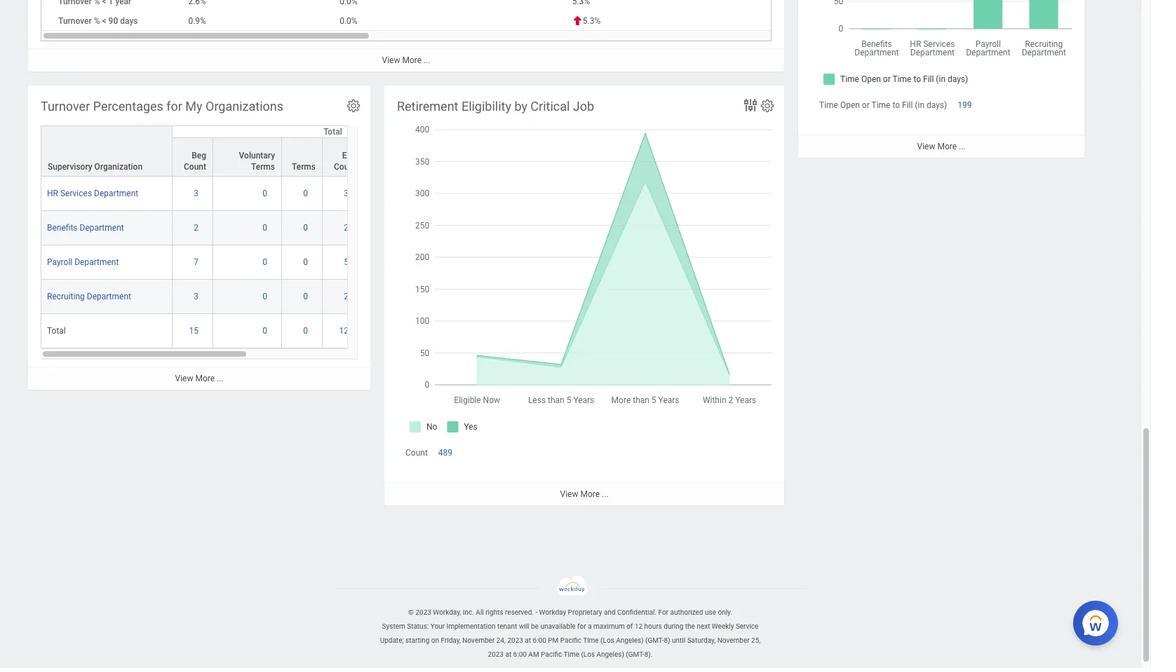 Task type: describe. For each thing, give the bounding box(es) containing it.
terms button
[[282, 138, 322, 176]]

workday
[[539, 609, 566, 617]]

view inside average time to fill positions element
[[918, 142, 936, 152]]

will
[[519, 623, 530, 631]]

2 button up 7
[[194, 223, 201, 234]]

0 vertical spatial 2023
[[416, 609, 432, 617]]

supervisory organization
[[48, 162, 143, 172]]

total inside 'popup button'
[[324, 127, 342, 137]]

friday,
[[441, 637, 461, 645]]

pm
[[548, 637, 559, 645]]

eligibility
[[462, 99, 512, 114]]

configure retirement eligibility by critical job image
[[760, 98, 776, 114]]

terms column header
[[282, 138, 323, 190]]

<
[[102, 16, 106, 26]]

row containing beg count
[[41, 138, 494, 190]]

department for recruiting department
[[87, 292, 131, 302]]

turnover % < 90 days
[[58, 16, 138, 26]]

configure turnover percentages for my organizations image
[[346, 98, 361, 114]]

benefits department
[[47, 223, 124, 233]]

more inside turnover percentages for my organizations element
[[195, 374, 215, 384]]

3 button for 2
[[194, 291, 201, 303]]

0 horizontal spatial for
[[167, 99, 182, 114]]

percentages
[[93, 99, 163, 114]]

total button
[[173, 126, 493, 138]]

8).
[[645, 651, 653, 659]]

confidential.
[[618, 609, 657, 617]]

until
[[672, 637, 686, 645]]

5
[[344, 258, 349, 267]]

time right or
[[872, 100, 891, 110]]

open
[[841, 100, 860, 110]]

view more ... inside 'retirement eligibility by critical job' element
[[560, 490, 609, 500]]

system
[[382, 623, 405, 631]]

... inside 'global support organization health' element
[[424, 55, 431, 65]]

hr services department link
[[47, 186, 138, 199]]

©
[[409, 609, 414, 617]]

... inside turnover percentages for my organizations element
[[217, 374, 224, 384]]

my
[[186, 99, 203, 114]]

15 button
[[189, 326, 201, 337]]

1 row from the top
[[41, 126, 494, 178]]

services
[[60, 189, 92, 199]]

and
[[604, 609, 616, 617]]

row containing payroll department
[[41, 246, 494, 280]]

saturday,
[[688, 637, 716, 645]]

hours
[[645, 623, 662, 631]]

beg count button
[[173, 138, 213, 176]]

inc.
[[463, 609, 474, 617]]

starting
[[406, 637, 430, 645]]

for inside © 2023 workday, inc. all rights reserved. - workday proprietary and confidential. for authorized use only. system status: your implementation tenant will be unavailable for a maximum of 12 hours during the next weekly service update; starting on friday, november 24, 2023 at 6:00 pm pacific time (los angeles) (gmt-8) until saturday, november 25, 2023 at 6:00 am pacific time (los angeles) (gmt-8).
[[578, 623, 586, 631]]

0 vertical spatial (gmt-
[[646, 637, 664, 645]]

be
[[531, 623, 539, 631]]

payroll department
[[47, 258, 119, 267]]

24,
[[497, 637, 506, 645]]

12 inside button
[[339, 326, 349, 336]]

payroll
[[47, 258, 72, 267]]

benefits department link
[[47, 220, 124, 233]]

2 november from the left
[[718, 637, 750, 645]]

recruiting
[[47, 292, 85, 302]]

1 vertical spatial angeles)
[[597, 651, 625, 659]]

489 button
[[439, 448, 455, 459]]

retirement eligibility by critical job
[[397, 99, 595, 114]]

0 horizontal spatial (los
[[581, 651, 595, 659]]

turnover percentages for my organizations element
[[28, 86, 494, 390]]

5.3%
[[583, 16, 601, 26]]

average time to fill positions element
[[799, 0, 1085, 158]]

fill
[[903, 100, 913, 110]]

use
[[705, 609, 717, 617]]

row containing benefits department
[[41, 211, 494, 246]]

2 horizontal spatial 2023
[[508, 637, 523, 645]]

job
[[573, 99, 595, 114]]

2 for 2
[[344, 223, 349, 233]]

a
[[588, 623, 592, 631]]

organization
[[94, 162, 143, 172]]

0.0%
[[340, 16, 358, 26]]

implementation
[[447, 623, 496, 631]]

199 button
[[958, 100, 974, 111]]

end count
[[334, 151, 357, 172]]

2 up 7
[[194, 223, 199, 233]]

voluntary terms column header
[[213, 138, 282, 190]]

time down unavailable at the bottom of the page
[[564, 651, 580, 659]]

recruiting department link
[[47, 289, 131, 302]]

(in
[[915, 100, 925, 110]]

payroll department link
[[47, 255, 119, 267]]

beg count column header
[[173, 138, 213, 190]]

12 button
[[339, 326, 351, 337]]

15
[[189, 326, 199, 336]]

unavailable
[[541, 623, 576, 631]]

0 horizontal spatial total
[[47, 326, 66, 336]]

2 for 3
[[344, 292, 349, 302]]

7
[[194, 258, 199, 267]]

7 button
[[194, 257, 201, 268]]

the
[[686, 623, 695, 631]]

on
[[431, 637, 439, 645]]

days)
[[927, 100, 948, 110]]

... inside 'retirement eligibility by critical job' element
[[602, 490, 609, 500]]

footer containing © 2023 workday, inc. all rights reserved. - workday proprietary and confidential. for authorized use only. system status: your implementation tenant will be unavailable for a maximum of 12 hours during the next weekly service update; starting on friday, november 24, 2023 at 6:00 pm pacific time (los angeles) (gmt-8) until saturday, november 25, 2023 at 6:00 am pacific time (los angeles) (gmt-8).
[[0, 576, 1141, 663]]

rights
[[486, 609, 504, 617]]

2 button for 3
[[344, 291, 351, 303]]

global support organization health element
[[28, 0, 1152, 72]]

department for payroll department
[[75, 258, 119, 267]]

department down 'organization'
[[94, 189, 138, 199]]

all
[[476, 609, 484, 617]]

supervisory organization button
[[41, 126, 172, 176]]

count for end
[[334, 162, 357, 172]]

end
[[342, 151, 357, 161]]

1 horizontal spatial at
[[525, 637, 531, 645]]

turnover for turnover % < 90 days
[[58, 16, 92, 26]]

voluntary terms button
[[213, 138, 281, 176]]

count inside 'retirement eligibility by critical job' element
[[406, 449, 428, 458]]

%
[[94, 16, 100, 26]]

turnover percentages for my organizations
[[41, 99, 284, 114]]

authorized
[[671, 609, 704, 617]]

1 november from the left
[[463, 637, 495, 645]]

5 button
[[344, 257, 351, 268]]



Task type: locate. For each thing, give the bounding box(es) containing it.
view
[[382, 55, 400, 65], [918, 142, 936, 152], [175, 374, 193, 384], [560, 490, 579, 500]]

0 vertical spatial angeles)
[[616, 637, 644, 645]]

time
[[820, 100, 839, 110], [872, 100, 891, 110], [583, 637, 599, 645], [564, 651, 580, 659]]

3 button down '7' button
[[194, 291, 201, 303]]

time open or time to fill (in days)
[[820, 100, 948, 110]]

workday,
[[433, 609, 461, 617]]

2023 right ©
[[416, 609, 432, 617]]

0 vertical spatial 6:00
[[533, 637, 547, 645]]

6:00
[[533, 637, 547, 645], [513, 651, 527, 659]]

1 vertical spatial turnover
[[41, 99, 90, 114]]

0 horizontal spatial 6:00
[[513, 651, 527, 659]]

at down 24,
[[506, 651, 512, 659]]

6:00 left the am
[[513, 651, 527, 659]]

pacific right pm
[[561, 637, 582, 645]]

angeles)
[[616, 637, 644, 645], [597, 651, 625, 659]]

3 button down end count
[[344, 188, 351, 199]]

for left a
[[578, 623, 586, 631]]

2
[[194, 223, 199, 233], [344, 223, 349, 233], [344, 292, 349, 302]]

tenant
[[498, 623, 517, 631]]

2 row from the top
[[41, 138, 494, 190]]

2 horizontal spatial count
[[406, 449, 428, 458]]

1 vertical spatial (gmt-
[[626, 651, 645, 659]]

1 horizontal spatial total
[[324, 127, 342, 137]]

12 right of
[[635, 623, 643, 631]]

terms left end count popup button
[[292, 162, 316, 172]]

count inside popup button
[[334, 162, 357, 172]]

angeles) down of
[[616, 637, 644, 645]]

5 row from the top
[[41, 246, 494, 280]]

2 down 5 button
[[344, 292, 349, 302]]

view inside turnover percentages for my organizations element
[[175, 374, 193, 384]]

(gmt-
[[646, 637, 664, 645], [626, 651, 645, 659]]

by
[[515, 99, 528, 114]]

update;
[[380, 637, 404, 645]]

view more ... inside turnover percentages for my organizations element
[[175, 374, 224, 384]]

12 down 5
[[339, 326, 349, 336]]

count
[[184, 162, 206, 172], [334, 162, 357, 172], [406, 449, 428, 458]]

1 vertical spatial for
[[578, 623, 586, 631]]

(los
[[601, 637, 615, 645], [581, 651, 595, 659]]

of
[[627, 623, 633, 631]]

at down 'will'
[[525, 637, 531, 645]]

1 horizontal spatial 6:00
[[533, 637, 547, 645]]

retirement eligibility by critical job element
[[385, 86, 785, 506]]

turnover up supervisory
[[41, 99, 90, 114]]

3 down end count
[[344, 189, 349, 199]]

supervisory
[[48, 162, 92, 172]]

1 horizontal spatial (los
[[601, 637, 615, 645]]

retirement
[[397, 99, 459, 114]]

6:00 left pm
[[533, 637, 547, 645]]

turnover for turnover percentages for my organizations
[[41, 99, 90, 114]]

total up end count popup button
[[324, 127, 342, 137]]

1 horizontal spatial terms
[[292, 162, 316, 172]]

0 horizontal spatial count
[[184, 162, 206, 172]]

pacific
[[561, 637, 582, 645], [541, 651, 562, 659]]

3 down the beg count
[[194, 189, 199, 199]]

days
[[120, 16, 138, 26]]

voluntary
[[239, 151, 275, 161]]

end count button
[[323, 138, 363, 176]]

8)
[[664, 637, 671, 645]]

department up the "recruiting department" link
[[75, 258, 119, 267]]

reserved.
[[505, 609, 534, 617]]

1 vertical spatial at
[[506, 651, 512, 659]]

hr services department
[[47, 189, 138, 199]]

2 button for 2
[[344, 223, 351, 234]]

3 for 3
[[194, 189, 199, 199]]

0 vertical spatial total
[[324, 127, 342, 137]]

at
[[525, 637, 531, 645], [506, 651, 512, 659]]

1 horizontal spatial (gmt-
[[646, 637, 664, 645]]

0 horizontal spatial at
[[506, 651, 512, 659]]

view more ... inside average time to fill positions element
[[918, 142, 966, 152]]

for left my
[[167, 99, 182, 114]]

3
[[194, 189, 199, 199], [344, 189, 349, 199], [194, 292, 199, 302]]

your
[[431, 623, 445, 631]]

1 vertical spatial 12
[[635, 623, 643, 631]]

count left 489
[[406, 449, 428, 458]]

count for beg
[[184, 162, 206, 172]]

2 button
[[194, 223, 201, 234], [344, 223, 351, 234], [344, 291, 351, 303]]

department
[[94, 189, 138, 199], [80, 223, 124, 233], [75, 258, 119, 267], [87, 292, 131, 302]]

configure and view chart data image
[[743, 97, 759, 114]]

0 vertical spatial turnover
[[58, 16, 92, 26]]

november down 'implementation'
[[463, 637, 495, 645]]

1 horizontal spatial 2023
[[488, 651, 504, 659]]

0.9%
[[188, 16, 206, 26]]

1 horizontal spatial count
[[334, 162, 357, 172]]

2023
[[416, 609, 432, 617], [508, 637, 523, 645], [488, 651, 504, 659]]

terms
[[251, 162, 275, 172], [292, 162, 316, 172]]

2 up 5
[[344, 223, 349, 233]]

during
[[664, 623, 684, 631]]

to
[[893, 100, 900, 110]]

total down recruiting on the top left of the page
[[47, 326, 66, 336]]

1 vertical spatial (los
[[581, 651, 595, 659]]

view more ... link inside 'global support organization health' element
[[28, 48, 785, 72]]

0 vertical spatial (los
[[601, 637, 615, 645]]

1 vertical spatial 2023
[[508, 637, 523, 645]]

time down a
[[583, 637, 599, 645]]

view inside view more ... link
[[382, 55, 400, 65]]

for
[[167, 99, 182, 114], [578, 623, 586, 631]]

1 vertical spatial 6:00
[[513, 651, 527, 659]]

0 vertical spatial at
[[525, 637, 531, 645]]

critical
[[531, 99, 570, 114]]

-
[[536, 609, 538, 617]]

angeles) down the maximum
[[597, 651, 625, 659]]

row containing hr services department
[[41, 177, 494, 211]]

0 horizontal spatial terms
[[251, 162, 275, 172]]

1 vertical spatial total
[[47, 326, 66, 336]]

(los down the maximum
[[601, 637, 615, 645]]

proprietary
[[568, 609, 603, 617]]

row containing recruiting department
[[41, 280, 494, 314]]

organizations
[[206, 99, 284, 114]]

view more ...
[[382, 55, 431, 65], [918, 142, 966, 152], [175, 374, 224, 384], [560, 490, 609, 500]]

am
[[529, 651, 539, 659]]

0 vertical spatial for
[[167, 99, 182, 114]]

2 button down 5 button
[[344, 291, 351, 303]]

terms inside voluntary terms
[[251, 162, 275, 172]]

0 horizontal spatial november
[[463, 637, 495, 645]]

status:
[[407, 623, 429, 631]]

recruiting department
[[47, 292, 131, 302]]

489
[[439, 449, 453, 458]]

benefits
[[47, 223, 78, 233]]

1 vertical spatial pacific
[[541, 651, 562, 659]]

(gmt- down hours
[[646, 637, 664, 645]]

voluntary terms
[[239, 151, 275, 172]]

beg
[[192, 151, 206, 161]]

4 row from the top
[[41, 211, 494, 246]]

maximum
[[594, 623, 625, 631]]

more inside average time to fill positions element
[[938, 142, 957, 152]]

... inside average time to fill positions element
[[959, 142, 966, 152]]

3 down '7' button
[[194, 292, 199, 302]]

more inside 'global support organization health' element
[[402, 55, 422, 65]]

turnover
[[58, 16, 92, 26], [41, 99, 90, 114]]

service
[[736, 623, 759, 631]]

0
[[263, 189, 267, 199], [303, 189, 308, 199], [263, 223, 267, 233], [303, 223, 308, 233], [263, 258, 267, 267], [303, 258, 308, 267], [263, 292, 267, 302], [303, 292, 308, 302], [263, 326, 267, 336], [303, 326, 308, 336]]

department down hr services department
[[80, 223, 124, 233]]

1 horizontal spatial november
[[718, 637, 750, 645]]

view more ... link
[[28, 48, 785, 72], [799, 135, 1085, 158], [28, 367, 371, 390], [385, 483, 785, 506]]

12 inside © 2023 workday, inc. all rights reserved. - workday proprietary and confidential. for authorized use only. system status: your implementation tenant will be unavailable for a maximum of 12 hours during the next weekly service update; starting on friday, november 24, 2023 at 6:00 pm pacific time (los angeles) (gmt-8) until saturday, november 25, 2023 at 6:00 am pacific time (los angeles) (gmt-8).
[[635, 623, 643, 631]]

2 vertical spatial 2023
[[488, 651, 504, 659]]

1 terms from the left
[[251, 162, 275, 172]]

© 2023 workday, inc. all rights reserved. - workday proprietary and confidential. for authorized use only. system status: your implementation tenant will be unavailable for a maximum of 12 hours during the next weekly service update; starting on friday, november 24, 2023 at 6:00 pm pacific time (los angeles) (gmt-8) until saturday, november 25, 2023 at 6:00 am pacific time (los angeles) (gmt-8).
[[380, 609, 761, 659]]

total element
[[47, 324, 66, 336]]

view inside 'retirement eligibility by critical job' element
[[560, 490, 579, 500]]

1 horizontal spatial 12
[[635, 623, 643, 631]]

pacific down pm
[[541, 651, 562, 659]]

2023 down 24,
[[488, 651, 504, 659]]

6 row from the top
[[41, 280, 494, 314]]

0 button
[[263, 188, 270, 199], [303, 188, 310, 199], [263, 223, 270, 234], [303, 223, 310, 234], [263, 257, 270, 268], [303, 257, 310, 268], [263, 291, 270, 303], [303, 291, 310, 303], [263, 326, 270, 337], [303, 326, 310, 337]]

25,
[[752, 637, 761, 645]]

0 vertical spatial pacific
[[561, 637, 582, 645]]

november down weekly
[[718, 637, 750, 645]]

turnover left the %
[[58, 16, 92, 26]]

hr
[[47, 189, 58, 199]]

count inside popup button
[[184, 162, 206, 172]]

1 horizontal spatial for
[[578, 623, 586, 631]]

turnover inside 'global support organization health' element
[[58, 16, 92, 26]]

199
[[958, 100, 972, 110]]

supervisory organization column header
[[41, 126, 173, 178]]

2 terms from the left
[[292, 162, 316, 172]]

count down the beg
[[184, 162, 206, 172]]

(gmt- down of
[[626, 651, 645, 659]]

department for benefits department
[[80, 223, 124, 233]]

terms down voluntary
[[251, 162, 275, 172]]

90
[[108, 16, 118, 26]]

footer
[[0, 576, 1141, 663]]

view more ... inside 'global support organization health' element
[[382, 55, 431, 65]]

3 for 2
[[194, 292, 199, 302]]

7 row from the top
[[41, 314, 494, 349]]

next
[[697, 623, 711, 631]]

(los down a
[[581, 651, 595, 659]]

time left open on the top
[[820, 100, 839, 110]]

2023 right 24,
[[508, 637, 523, 645]]

0 horizontal spatial (gmt-
[[626, 651, 645, 659]]

more inside 'retirement eligibility by critical job' element
[[581, 490, 600, 500]]

12
[[339, 326, 349, 336], [635, 623, 643, 631]]

or
[[862, 100, 870, 110]]

count down end
[[334, 162, 357, 172]]

row
[[41, 126, 494, 178], [41, 138, 494, 190], [41, 177, 494, 211], [41, 211, 494, 246], [41, 246, 494, 280], [41, 280, 494, 314], [41, 314, 494, 349]]

3 row from the top
[[41, 177, 494, 211]]

0 horizontal spatial 2023
[[416, 609, 432, 617]]

only.
[[718, 609, 733, 617]]

3 button for 3
[[194, 188, 201, 199]]

0 vertical spatial 12
[[339, 326, 349, 336]]

0 horizontal spatial 12
[[339, 326, 349, 336]]

for
[[659, 609, 669, 617]]

department right recruiting on the top left of the page
[[87, 292, 131, 302]]

3 button
[[194, 188, 201, 199], [344, 188, 351, 199], [194, 291, 201, 303]]

3 button down the beg count
[[194, 188, 201, 199]]

total
[[324, 127, 342, 137], [47, 326, 66, 336]]

2 button up 5
[[344, 223, 351, 234]]



Task type: vqa. For each thing, say whether or not it's contained in the screenshot.
the Benefits IMAGE
no



